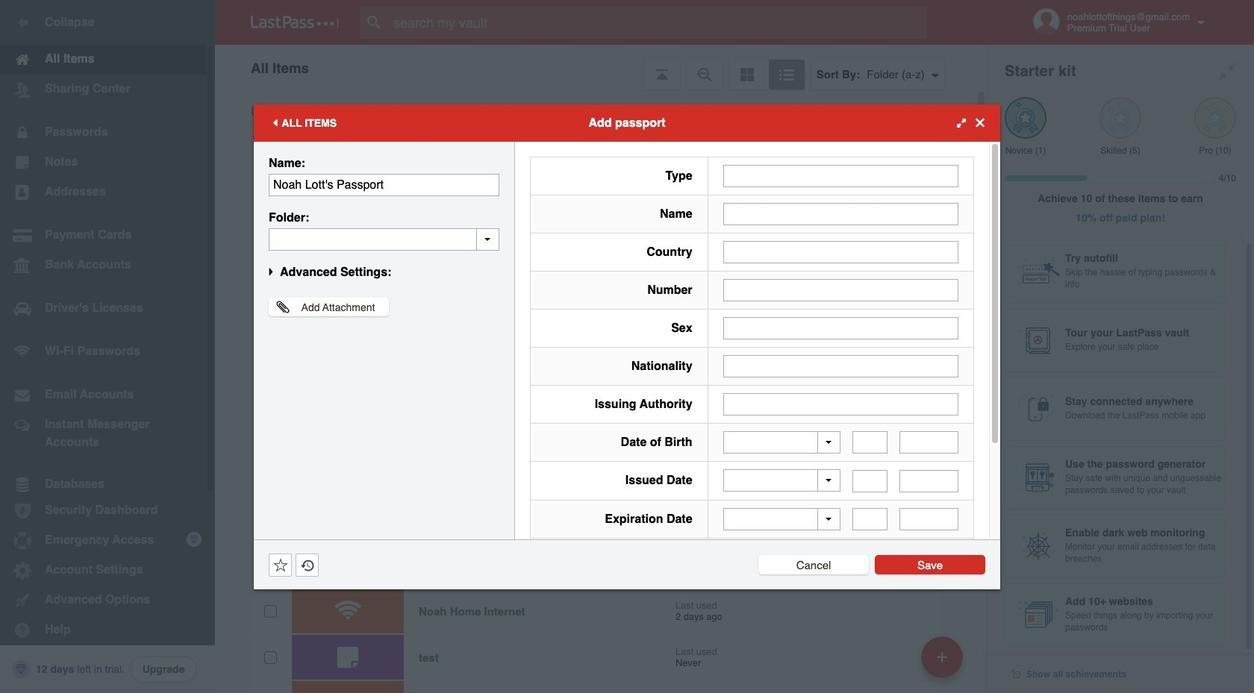 Task type: describe. For each thing, give the bounding box(es) containing it.
main navigation navigation
[[0, 0, 215, 694]]

new item navigation
[[916, 633, 972, 694]]



Task type: locate. For each thing, give the bounding box(es) containing it.
vault options navigation
[[215, 45, 987, 90]]

search my vault text field
[[360, 6, 957, 39]]

None text field
[[723, 165, 959, 187], [269, 174, 500, 196], [723, 203, 959, 225], [269, 228, 500, 251], [723, 279, 959, 301], [723, 317, 959, 339], [723, 355, 959, 378], [853, 470, 888, 493], [900, 470, 959, 493], [853, 509, 888, 531], [900, 509, 959, 531], [723, 165, 959, 187], [269, 174, 500, 196], [723, 203, 959, 225], [269, 228, 500, 251], [723, 279, 959, 301], [723, 317, 959, 339], [723, 355, 959, 378], [853, 470, 888, 493], [900, 470, 959, 493], [853, 509, 888, 531], [900, 509, 959, 531]]

new item image
[[937, 652, 948, 663]]

lastpass image
[[251, 16, 339, 29]]

dialog
[[254, 104, 1001, 648]]

None text field
[[723, 241, 959, 263], [723, 393, 959, 416], [853, 432, 888, 454], [900, 432, 959, 454], [723, 241, 959, 263], [723, 393, 959, 416], [853, 432, 888, 454], [900, 432, 959, 454]]

Search search field
[[360, 6, 957, 39]]



